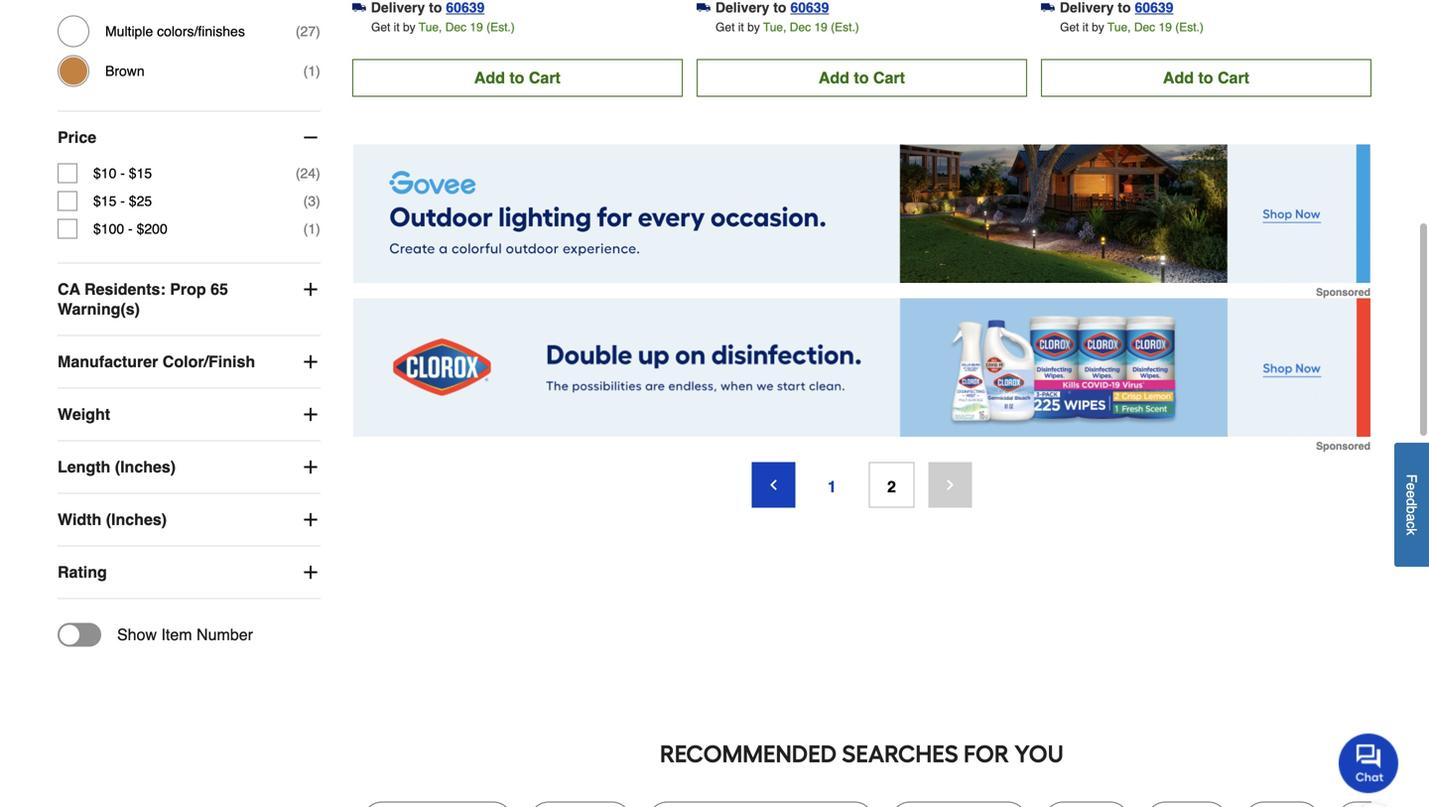Task type: locate. For each thing, give the bounding box(es) containing it.
for
[[964, 740, 1010, 769]]

2 horizontal spatial cart
[[1218, 68, 1250, 87]]

(
[[296, 23, 300, 39], [304, 63, 308, 79], [296, 165, 300, 181], [304, 193, 308, 209], [304, 221, 308, 237]]

arrow right image
[[943, 477, 959, 493]]

(inches) inside 'button'
[[115, 458, 176, 476]]

$15 - $25
[[93, 193, 152, 209]]

$15 up $25
[[129, 165, 152, 181]]

1 vertical spatial plus image
[[301, 510, 321, 530]]

1 horizontal spatial get it by tue, dec 19 (est.)
[[716, 20, 860, 34]]

plus image for (inches)
[[301, 510, 321, 530]]

manufacturer color/finish
[[58, 353, 255, 371]]

- for $100
[[128, 221, 133, 237]]

add
[[474, 68, 505, 87], [819, 68, 850, 87], [1164, 68, 1195, 87]]

1 right arrow left icon
[[828, 478, 837, 496]]

get it by tue, dec 19 (est.)
[[371, 20, 515, 34], [716, 20, 860, 34], [1061, 20, 1204, 34]]

2 horizontal spatial get
[[1061, 20, 1080, 34]]

1 to from the left
[[510, 68, 525, 87]]

3 dec from the left
[[1135, 20, 1156, 34]]

searches
[[842, 740, 959, 769]]

( 1 ) down ( 3 )
[[304, 221, 321, 237]]

(est.)
[[487, 20, 515, 34], [831, 20, 860, 34], [1176, 20, 1204, 34]]

plus image
[[301, 280, 321, 299], [301, 405, 321, 425], [301, 457, 321, 477]]

1 get from the left
[[371, 20, 391, 34]]

get for second truck filled image from right
[[716, 20, 735, 34]]

2 ( 1 ) from the top
[[304, 221, 321, 237]]

2 plus image from the top
[[301, 405, 321, 425]]

cart
[[529, 68, 561, 87], [874, 68, 906, 87], [1218, 68, 1250, 87]]

1 ( 1 ) from the top
[[304, 63, 321, 79]]

( 1 ) down ( 27 )
[[304, 63, 321, 79]]

ca residents: prop 65 warning(s)
[[58, 280, 228, 318]]

2 (est.) from the left
[[831, 20, 860, 34]]

2 it from the left
[[739, 20, 744, 34]]

- for $10
[[120, 165, 125, 181]]

advertisement region
[[353, 144, 1371, 298], [353, 298, 1371, 452]]

( 1 )
[[304, 63, 321, 79], [304, 221, 321, 237]]

1 (est.) from the left
[[487, 20, 515, 34]]

dec for 1st truck filled image from the right
[[1135, 20, 1156, 34]]

1 horizontal spatial $15
[[129, 165, 152, 181]]

( for multiple colors/finishes
[[296, 23, 300, 39]]

recommended searches for you
[[660, 740, 1064, 769]]

1 for $100 - $200
[[308, 221, 316, 237]]

4 ) from the top
[[316, 193, 321, 209]]

it
[[394, 20, 400, 34], [739, 20, 744, 34], [1083, 20, 1089, 34]]

1 horizontal spatial add to cart button
[[697, 59, 1028, 97]]

plus image inside "weight" button
[[301, 405, 321, 425]]

e up the b
[[1405, 490, 1420, 498]]

recommended
[[660, 740, 837, 769]]

1 plus image from the top
[[301, 352, 321, 372]]

5 ) from the top
[[316, 221, 321, 237]]

2 to from the left
[[854, 68, 869, 87]]

item
[[161, 626, 192, 644]]

0 horizontal spatial add
[[474, 68, 505, 87]]

truck filled image
[[352, 1, 366, 14], [697, 1, 711, 14], [1042, 1, 1055, 14]]

get
[[371, 20, 391, 34], [716, 20, 735, 34], [1061, 20, 1080, 34]]

(inches) down length (inches)
[[106, 510, 167, 529]]

1 vertical spatial -
[[120, 193, 125, 209]]

$15
[[129, 165, 152, 181], [93, 193, 117, 209]]

1 horizontal spatial (est.)
[[831, 20, 860, 34]]

1 truck filled image from the left
[[352, 1, 366, 14]]

recommended searches for you heading
[[352, 734, 1372, 774]]

0 horizontal spatial truck filled image
[[352, 1, 366, 14]]

0 vertical spatial plus image
[[301, 280, 321, 299]]

plus image inside 'width (inches)' button
[[301, 510, 321, 530]]

1 add to cart button from the left
[[352, 59, 683, 97]]

(inches) for width (inches)
[[106, 510, 167, 529]]

1 down ( 27 )
[[308, 63, 316, 79]]

1 horizontal spatial to
[[854, 68, 869, 87]]

3 tue, from the left
[[1108, 20, 1132, 34]]

)
[[316, 23, 321, 39], [316, 63, 321, 79], [316, 165, 321, 181], [316, 193, 321, 209], [316, 221, 321, 237]]

price button
[[58, 112, 321, 163]]

0 horizontal spatial get
[[371, 20, 391, 34]]

by
[[403, 20, 416, 34], [748, 20, 760, 34], [1092, 20, 1105, 34]]

2 get it by tue, dec 19 (est.) from the left
[[716, 20, 860, 34]]

1 vertical spatial 1
[[308, 221, 316, 237]]

0 horizontal spatial tue,
[[419, 20, 442, 34]]

0 horizontal spatial $15
[[93, 193, 117, 209]]

- right $100
[[128, 221, 133, 237]]

b
[[1405, 506, 1420, 514]]

1 19 from the left
[[470, 20, 483, 34]]

(inches) right "length"
[[115, 458, 176, 476]]

0 vertical spatial -
[[120, 165, 125, 181]]

19 for third truck filled image from the right
[[470, 20, 483, 34]]

tue,
[[419, 20, 442, 34], [764, 20, 787, 34], [1108, 20, 1132, 34]]

width (inches) button
[[58, 494, 321, 546]]

3 by from the left
[[1092, 20, 1105, 34]]

multiple colors/finishes
[[105, 23, 245, 39]]

1 vertical spatial ( 1 )
[[304, 221, 321, 237]]

add to cart
[[474, 68, 561, 87], [819, 68, 906, 87], [1164, 68, 1250, 87]]

0 horizontal spatial by
[[403, 20, 416, 34]]

it for second truck filled image from right
[[739, 20, 744, 34]]

2 horizontal spatial to
[[1199, 68, 1214, 87]]

19 for 1st truck filled image from the right
[[1159, 20, 1173, 34]]

2 by from the left
[[748, 20, 760, 34]]

plus image for color/finish
[[301, 352, 321, 372]]

1 horizontal spatial add to cart
[[819, 68, 906, 87]]

1 down ( 3 )
[[308, 221, 316, 237]]

show item number element
[[58, 623, 253, 647]]

3 get from the left
[[1061, 20, 1080, 34]]

65
[[211, 280, 228, 298]]

0 horizontal spatial it
[[394, 20, 400, 34]]

2 vertical spatial plus image
[[301, 563, 321, 582]]

rating
[[58, 563, 107, 581]]

0 horizontal spatial cart
[[529, 68, 561, 87]]

2 horizontal spatial truck filled image
[[1042, 1, 1055, 14]]

plus image for residents:
[[301, 280, 321, 299]]

1 dec from the left
[[446, 20, 467, 34]]

1 horizontal spatial get
[[716, 20, 735, 34]]

e up d
[[1405, 483, 1420, 490]]

$15 down $10
[[93, 193, 117, 209]]

1 horizontal spatial by
[[748, 20, 760, 34]]

1 horizontal spatial cart
[[874, 68, 906, 87]]

0 horizontal spatial 19
[[470, 20, 483, 34]]

show
[[117, 626, 157, 644]]

0 vertical spatial 1
[[308, 63, 316, 79]]

- left $25
[[120, 193, 125, 209]]

e
[[1405, 483, 1420, 490], [1405, 490, 1420, 498]]

1 ) from the top
[[316, 23, 321, 39]]

1 horizontal spatial tue,
[[764, 20, 787, 34]]

1 vertical spatial plus image
[[301, 405, 321, 425]]

2 horizontal spatial tue,
[[1108, 20, 1132, 34]]

2 horizontal spatial dec
[[1135, 20, 1156, 34]]

3
[[308, 193, 316, 209]]

minus image
[[301, 128, 321, 148]]

plus image inside manufacturer color/finish button
[[301, 352, 321, 372]]

get for third truck filled image from the right
[[371, 20, 391, 34]]

1 link
[[810, 462, 855, 508]]

2
[[888, 478, 897, 496]]

tue, for 1st truck filled image from the right
[[1108, 20, 1132, 34]]

3 (est.) from the left
[[1176, 20, 1204, 34]]

19
[[470, 20, 483, 34], [815, 20, 828, 34], [1159, 20, 1173, 34]]

2 horizontal spatial 19
[[1159, 20, 1173, 34]]

0 horizontal spatial add to cart
[[474, 68, 561, 87]]

2 horizontal spatial get it by tue, dec 19 (est.)
[[1061, 20, 1204, 34]]

( 3 )
[[304, 193, 321, 209]]

- right $10
[[120, 165, 125, 181]]

1 get it by tue, dec 19 (est.) from the left
[[371, 20, 515, 34]]

$100
[[93, 221, 124, 237]]

1 for brown
[[308, 63, 316, 79]]

1 it from the left
[[394, 20, 400, 34]]

2 dec from the left
[[790, 20, 811, 34]]

3 19 from the left
[[1159, 20, 1173, 34]]

1 horizontal spatial 19
[[815, 20, 828, 34]]

27
[[300, 23, 316, 39]]

0 horizontal spatial add to cart button
[[352, 59, 683, 97]]

2 add from the left
[[819, 68, 850, 87]]

0 vertical spatial plus image
[[301, 352, 321, 372]]

3 it from the left
[[1083, 20, 1089, 34]]

1 tue, from the left
[[419, 20, 442, 34]]

0 vertical spatial (inches)
[[115, 458, 176, 476]]

2 tue, from the left
[[764, 20, 787, 34]]

( for $100 - $200
[[304, 221, 308, 237]]

0 horizontal spatial (est.)
[[487, 20, 515, 34]]

1 horizontal spatial dec
[[790, 20, 811, 34]]

(inches) for length (inches)
[[115, 458, 176, 476]]

dec for second truck filled image from right
[[790, 20, 811, 34]]

1 by from the left
[[403, 20, 416, 34]]

$200
[[137, 221, 168, 237]]

3 plus image from the top
[[301, 563, 321, 582]]

3 plus image from the top
[[301, 457, 321, 477]]

1 horizontal spatial truck filled image
[[697, 1, 711, 14]]

weight
[[58, 405, 110, 424]]

plus image
[[301, 352, 321, 372], [301, 510, 321, 530], [301, 563, 321, 582]]

2 horizontal spatial (est.)
[[1176, 20, 1204, 34]]

add to cart button
[[352, 59, 683, 97], [697, 59, 1028, 97], [1042, 59, 1372, 97]]

- for $15
[[120, 193, 125, 209]]

2 plus image from the top
[[301, 510, 321, 530]]

3 add from the left
[[1164, 68, 1195, 87]]

by for third truck filled image from the right
[[403, 20, 416, 34]]

2 horizontal spatial add
[[1164, 68, 1195, 87]]

manufacturer color/finish button
[[58, 336, 321, 388]]

2 19 from the left
[[815, 20, 828, 34]]

dec
[[446, 20, 467, 34], [790, 20, 811, 34], [1135, 20, 1156, 34]]

2 cart from the left
[[874, 68, 906, 87]]

2 vertical spatial plus image
[[301, 457, 321, 477]]

3 truck filled image from the left
[[1042, 1, 1055, 14]]

manufacturer
[[58, 353, 158, 371]]

2 get from the left
[[716, 20, 735, 34]]

(inches) inside button
[[106, 510, 167, 529]]

plus image inside length (inches) 'button'
[[301, 457, 321, 477]]

to
[[510, 68, 525, 87], [854, 68, 869, 87], [1199, 68, 1214, 87]]

3 add to cart button from the left
[[1042, 59, 1372, 97]]

2 vertical spatial -
[[128, 221, 133, 237]]

(est.) for second truck filled image from right
[[831, 20, 860, 34]]

0 horizontal spatial dec
[[446, 20, 467, 34]]

2 horizontal spatial by
[[1092, 20, 1105, 34]]

2 ) from the top
[[316, 63, 321, 79]]

0 vertical spatial ( 1 )
[[304, 63, 321, 79]]

plus image inside ca residents: prop 65 warning(s) button
[[301, 280, 321, 299]]

color/finish
[[163, 353, 255, 371]]

$25
[[129, 193, 152, 209]]

$10
[[93, 165, 117, 181]]

1
[[308, 63, 316, 79], [308, 221, 316, 237], [828, 478, 837, 496]]

-
[[120, 165, 125, 181], [120, 193, 125, 209], [128, 221, 133, 237]]

(inches)
[[115, 458, 176, 476], [106, 510, 167, 529]]

1 horizontal spatial add
[[819, 68, 850, 87]]

length (inches) button
[[58, 441, 321, 493]]

1 horizontal spatial it
[[739, 20, 744, 34]]

0 horizontal spatial to
[[510, 68, 525, 87]]

1 vertical spatial (inches)
[[106, 510, 167, 529]]

by for second truck filled image from right
[[748, 20, 760, 34]]

2 horizontal spatial it
[[1083, 20, 1089, 34]]

1 advertisement region from the top
[[353, 144, 1371, 298]]

dec for third truck filled image from the right
[[446, 20, 467, 34]]

1 plus image from the top
[[301, 280, 321, 299]]

0 horizontal spatial get it by tue, dec 19 (est.)
[[371, 20, 515, 34]]

2 vertical spatial 1
[[828, 478, 837, 496]]

2 horizontal spatial add to cart button
[[1042, 59, 1372, 97]]

19 for second truck filled image from right
[[815, 20, 828, 34]]

2 horizontal spatial add to cart
[[1164, 68, 1250, 87]]

3 ) from the top
[[316, 165, 321, 181]]



Task type: describe. For each thing, give the bounding box(es) containing it.
) for $15
[[316, 165, 321, 181]]

f
[[1405, 474, 1420, 483]]

plus image for (inches)
[[301, 457, 321, 477]]

price
[[58, 128, 96, 147]]

number
[[197, 626, 253, 644]]

residents:
[[84, 280, 166, 298]]

k
[[1405, 528, 1420, 535]]

) for $200
[[316, 221, 321, 237]]

show item number
[[117, 626, 253, 644]]

( 27 )
[[296, 23, 321, 39]]

length
[[58, 458, 111, 476]]

arrow left image
[[766, 477, 782, 493]]

1 cart from the left
[[529, 68, 561, 87]]

3 to from the left
[[1199, 68, 1214, 87]]

ca
[[58, 280, 80, 298]]

a
[[1405, 514, 1420, 521]]

1 add to cart from the left
[[474, 68, 561, 87]]

ca residents: prop 65 warning(s) button
[[58, 264, 321, 335]]

length (inches)
[[58, 458, 176, 476]]

2 e from the top
[[1405, 490, 1420, 498]]

2 add to cart button from the left
[[697, 59, 1028, 97]]

( 24 )
[[296, 165, 321, 181]]

3 cart from the left
[[1218, 68, 1250, 87]]

prop
[[170, 280, 206, 298]]

brown
[[105, 63, 145, 79]]

tue, for third truck filled image from the right
[[419, 20, 442, 34]]

0 vertical spatial $15
[[129, 165, 152, 181]]

it for third truck filled image from the right
[[394, 20, 400, 34]]

( 1 ) for $100 - $200
[[304, 221, 321, 237]]

1 inside 1 link
[[828, 478, 837, 496]]

2 truck filled image from the left
[[697, 1, 711, 14]]

chat invite button image
[[1340, 733, 1400, 793]]

width
[[58, 510, 102, 529]]

(est.) for 1st truck filled image from the right
[[1176, 20, 1204, 34]]

f e e d b a c k button
[[1395, 443, 1430, 567]]

get for 1st truck filled image from the right
[[1061, 20, 1080, 34]]

plus image inside rating button
[[301, 563, 321, 582]]

1 vertical spatial $15
[[93, 193, 117, 209]]

you
[[1015, 740, 1064, 769]]

2 advertisement region from the top
[[353, 298, 1371, 452]]

tue, for second truck filled image from right
[[764, 20, 787, 34]]

) for $25
[[316, 193, 321, 209]]

( 1 ) for brown
[[304, 63, 321, 79]]

width (inches)
[[58, 510, 167, 529]]

weight button
[[58, 389, 321, 440]]

3 get it by tue, dec 19 (est.) from the left
[[1061, 20, 1204, 34]]

2 add to cart from the left
[[819, 68, 906, 87]]

(est.) for third truck filled image from the right
[[487, 20, 515, 34]]

( for brown
[[304, 63, 308, 79]]

it for 1st truck filled image from the right
[[1083, 20, 1089, 34]]

$10 - $15
[[93, 165, 152, 181]]

d
[[1405, 498, 1420, 506]]

multiple
[[105, 23, 153, 39]]

rating button
[[58, 547, 321, 598]]

c
[[1405, 521, 1420, 528]]

by for 1st truck filled image from the right
[[1092, 20, 1105, 34]]

1 add from the left
[[474, 68, 505, 87]]

( for $10 - $15
[[296, 165, 300, 181]]

( for $15 - $25
[[304, 193, 308, 209]]

1 e from the top
[[1405, 483, 1420, 490]]

f e e d b a c k
[[1405, 474, 1420, 535]]

warning(s)
[[58, 300, 140, 318]]

2 link
[[869, 462, 915, 508]]

3 add to cart from the left
[[1164, 68, 1250, 87]]

$100 - $200
[[93, 221, 168, 237]]

24
[[300, 165, 316, 181]]

colors/finishes
[[157, 23, 245, 39]]



Task type: vqa. For each thing, say whether or not it's contained in the screenshot.
High
no



